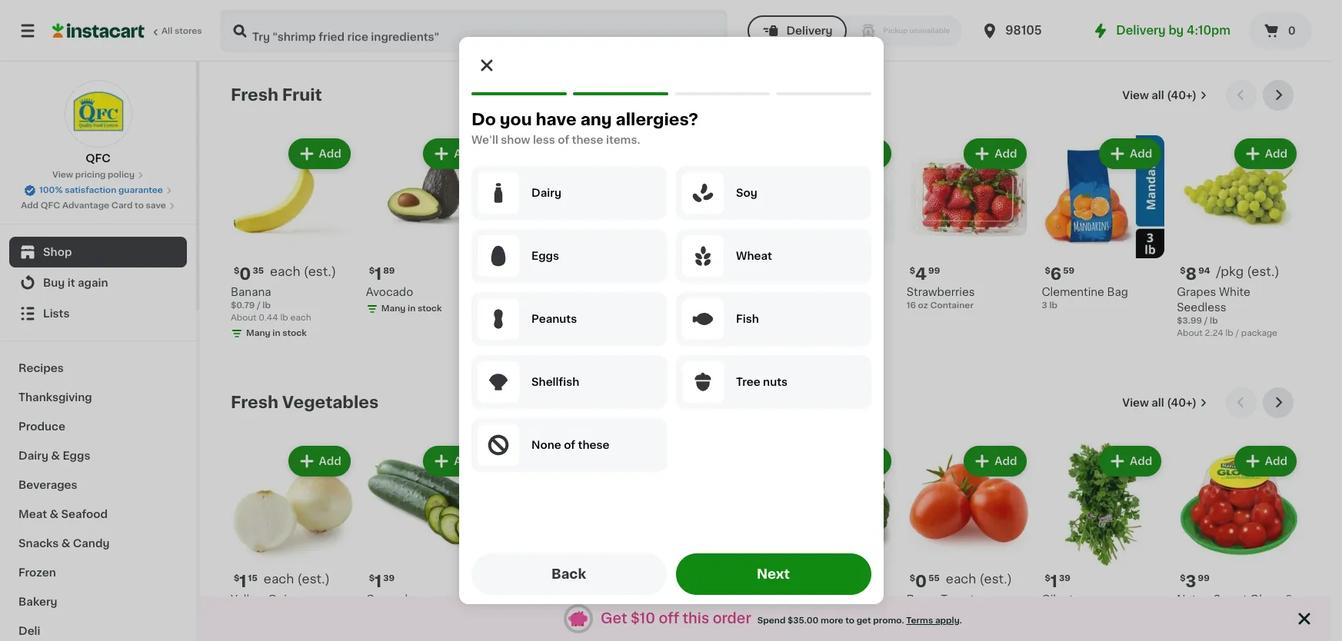 Task type: describe. For each thing, give the bounding box(es) containing it.
$ 1 91
[[775, 574, 799, 590]]

back button
[[471, 554, 667, 596]]

98105
[[1006, 25, 1043, 36]]

many in stock for avocado
[[381, 305, 442, 313]]

add button for cucumber
[[425, 448, 484, 476]]

satisfaction
[[65, 186, 116, 195]]

/ inside roma tomato $1.99 / lb about 0.28 lb each
[[932, 609, 936, 618]]

onions
[[537, 595, 576, 605]]

$ inside $ 0 35
[[234, 267, 240, 275]]

add button for avocado
[[425, 140, 484, 168]]

stock inside limes many in stock
[[688, 305, 713, 313]]

limes
[[637, 287, 669, 298]]

view pricing policy
[[52, 171, 135, 179]]

view all (40+) for 1
[[1123, 398, 1197, 409]]

0 inside button
[[1289, 25, 1296, 36]]

add button for banana
[[290, 140, 349, 168]]

grapes   white seedless $3.99 / lb about 2.24 lb / package
[[1178, 287, 1278, 338]]

$ 6 59
[[1045, 266, 1075, 282]]

container
[[931, 301, 974, 310]]

broccoli crown $2.99 / lb about 0.64 lb each
[[772, 595, 854, 630]]

meat & seafood
[[18, 509, 108, 520]]

99 for 3
[[1199, 575, 1210, 583]]

15
[[248, 575, 258, 583]]

lb up 0.28
[[938, 609, 946, 618]]

39 for cilantro
[[1060, 575, 1071, 583]]

/ inside banana $0.79 / lb about 0.44 lb each
[[257, 301, 261, 310]]

banana $0.79 / lb about 0.44 lb each
[[231, 287, 311, 322]]

$ 1
[[775, 266, 788, 282]]

all
[[162, 27, 173, 35]]

delivery button
[[748, 15, 847, 46]]

each inside banana $0.79 / lb about 0.44 lb each
[[290, 314, 311, 322]]

0 vertical spatial to
[[135, 202, 144, 210]]

each inside the $0.55 each (estimated) element
[[946, 573, 977, 585]]

each (est.) for roma tomato
[[946, 573, 1013, 585]]

next button
[[676, 554, 871, 596]]

frozen link
[[9, 559, 187, 588]]

$ inside $ 1
[[775, 267, 781, 275]]

organic banana
[[501, 287, 588, 298]]

1 vertical spatial view
[[52, 171, 73, 179]]

17 99
[[645, 574, 675, 590]]

$ inside the $ 1 15
[[234, 575, 240, 583]]

2.24
[[1206, 329, 1224, 338]]

1 up the honeycrisp
[[781, 266, 788, 282]]

(est.) for yellow onion
[[297, 573, 330, 585]]

delivery by 4:10pm link
[[1092, 22, 1231, 40]]

avocado
[[366, 287, 413, 298]]

99 for 4
[[929, 267, 941, 275]]

fruit
[[282, 87, 322, 103]]

1 vertical spatial these
[[578, 440, 609, 451]]

1 up the cilantro
[[1051, 574, 1058, 590]]

each inside roma tomato $1.99 / lb about 0.28 lb each
[[966, 622, 987, 630]]

we'll
[[471, 135, 498, 145]]

100% satisfaction guarantee
[[39, 186, 163, 195]]

roma tomato $1.99 / lb about 0.28 lb each
[[907, 595, 987, 630]]

spend
[[758, 617, 786, 625]]

lb right 0.28
[[956, 622, 964, 630]]

2 banana from the left
[[547, 287, 588, 298]]

(est.) for grapes   white seedless
[[1248, 265, 1280, 278]]

add button for roma tomato
[[966, 448, 1025, 476]]

add button for broccoli crown
[[831, 448, 890, 476]]

service type group
[[748, 15, 963, 46]]

94
[[1199, 267, 1211, 275]]

$0.79
[[231, 301, 255, 310]]

add for roma tomato
[[995, 456, 1018, 467]]

each (est.) for yellow onion
[[264, 573, 330, 585]]

fish
[[736, 314, 759, 325]]

green onions (scallions)
[[501, 595, 576, 621]]

99 for 0
[[523, 267, 535, 275]]

nuts
[[763, 377, 788, 388]]

$0.35 each (estimated) element
[[231, 265, 354, 285]]

broccoli
[[772, 595, 816, 605]]

strawberries 16 oz container
[[907, 287, 975, 310]]

about inside roma tomato $1.99 / lb about 0.28 lb each
[[907, 622, 933, 630]]

green
[[501, 595, 535, 605]]

qfc link
[[64, 80, 132, 166]]

each (est.) for broccoli crown
[[805, 573, 871, 585]]

$ inside $ 0 99
[[504, 267, 510, 275]]

to inside get $10 off this order spend $35.00 more to get promo. terms apply .
[[846, 617, 855, 625]]

fresh for fresh vegetables
[[231, 395, 279, 411]]

0 horizontal spatial qfc
[[41, 202, 60, 210]]

get $10 off this order status
[[595, 611, 969, 628]]

(40+) for 6
[[1167, 90, 1197, 101]]

16
[[907, 301, 916, 310]]

strawberries
[[907, 287, 975, 298]]

crown
[[819, 595, 854, 605]]

add button for yellow onion
[[290, 448, 349, 476]]

corn
[[717, 610, 743, 621]]

1 left 89
[[375, 266, 382, 282]]

add for organic banana
[[589, 149, 612, 159]]

tomatoes
[[1217, 610, 1271, 621]]

organic for organic
[[503, 249, 538, 258]]

thanksgiving
[[18, 392, 92, 403]]

add your shopping preferences element
[[459, 37, 884, 605]]

lists
[[43, 309, 70, 319]]

do
[[471, 112, 496, 128]]

snacks & candy
[[18, 539, 110, 549]]

clementine bag 3 lb
[[1042, 287, 1129, 310]]

any
[[580, 112, 612, 128]]

add for avocado
[[454, 149, 477, 159]]

all for 1
[[1152, 398, 1165, 409]]

shellfish
[[531, 377, 579, 388]]

(est.) for roma tomato
[[980, 573, 1013, 585]]

lists link
[[9, 299, 187, 329]]

many down organic banana
[[517, 305, 541, 313]]

$ 3 99
[[1181, 574, 1210, 590]]

add for banana
[[319, 149, 341, 159]]

$1.91 each (estimated) element
[[772, 572, 895, 592]]

cheese
[[637, 610, 678, 621]]

honeycrisp apple
[[772, 287, 869, 298]]

show
[[501, 135, 530, 145]]

0 button
[[1250, 12, 1313, 49]]

stores
[[175, 27, 202, 35]]

terms apply button
[[907, 615, 960, 628]]

tree
[[736, 377, 760, 388]]

by
[[1169, 25, 1184, 36]]

100% satisfaction guarantee button
[[24, 182, 172, 197]]

terms
[[907, 617, 934, 625]]

banana inside banana $0.79 / lb about 0.44 lb each
[[231, 287, 271, 298]]

$ 8 94
[[1181, 266, 1211, 282]]

green onions (scallions) button
[[501, 443, 624, 642]]

each (est.) for honeycrisp apple
[[806, 265, 872, 278]]

peanuts
[[531, 314, 577, 325]]

instacart logo image
[[52, 22, 145, 40]]

3 inside clementine bag 3 lb
[[1042, 301, 1048, 310]]

delivery by 4:10pm
[[1117, 25, 1231, 36]]

$ inside $ 1 89
[[369, 267, 375, 275]]

add for yellow onion
[[319, 456, 341, 467]]

grapes
[[1178, 287, 1217, 298]]

$1.75 each (estimated) element
[[772, 265, 895, 285]]

0 79
[[645, 266, 669, 282]]

(est.) for broccoli crown
[[839, 573, 871, 585]]

this
[[683, 612, 710, 626]]

each (est.) for banana
[[270, 265, 336, 278]]

& for dairy
[[51, 451, 60, 462]]

oz inside the strawberries 16 oz container
[[918, 301, 929, 310]]

$ inside $ 4 99
[[910, 267, 916, 275]]

& for snacks
[[61, 539, 70, 549]]

lb right 0.64
[[821, 622, 829, 630]]

each inside $1.75 each (estimated) element
[[806, 265, 836, 278]]

next
[[757, 569, 790, 581]]

/ down seedless
[[1205, 317, 1208, 325]]

view for fresh vegetables
[[1123, 398, 1150, 409]]

add button for honeycrisp apple
[[831, 140, 890, 168]]

0 for roma tomato
[[916, 574, 927, 590]]

/pkg (est.)
[[1217, 265, 1280, 278]]

advantage
[[62, 202, 109, 210]]

0.44
[[259, 314, 278, 322]]

cilantro
[[1042, 595, 1085, 605]]

yellow
[[231, 595, 265, 605]]

$ inside $ 3 99
[[1181, 575, 1186, 583]]

none
[[531, 440, 561, 451]]

delivery for delivery by 4:10pm
[[1117, 25, 1166, 36]]

/pkg
[[1217, 265, 1244, 278]]

$0.55 each (estimated) element
[[907, 572, 1030, 592]]

about inside broccoli crown $2.99 / lb about 0.64 lb each
[[772, 622, 798, 630]]

card
[[111, 202, 133, 210]]

89
[[383, 267, 395, 275]]



Task type: vqa. For each thing, say whether or not it's contained in the screenshot.
the leftmost $20
no



Task type: locate. For each thing, give the bounding box(es) containing it.
99 up naturesweet
[[1199, 575, 1210, 583]]

pricing
[[75, 171, 106, 179]]

add button for cilantro
[[1101, 448, 1161, 476]]

0 horizontal spatial 39
[[383, 575, 395, 583]]

2 all from the top
[[1152, 398, 1165, 409]]

(est.) inside "$0.35 each (estimated)" element
[[304, 265, 336, 278]]

0 for organic banana
[[510, 266, 522, 282]]

$ 0 35
[[234, 266, 264, 282]]

0 for banana
[[240, 266, 251, 282]]

meat & seafood link
[[9, 500, 187, 529]]

about down $0.79
[[231, 314, 257, 322]]

2 vertical spatial view
[[1123, 398, 1150, 409]]

fresh for fresh fruit
[[231, 87, 279, 103]]

/
[[257, 301, 261, 310], [1205, 317, 1208, 325], [1236, 329, 1240, 338], [799, 609, 803, 618], [932, 609, 936, 618]]

99 inside $ 4 99
[[929, 267, 941, 275]]

eggs up /lb
[[531, 251, 559, 262]]

thanksgiving link
[[9, 383, 187, 412]]

shop
[[43, 247, 72, 258]]

buy
[[43, 278, 65, 289]]

0 vertical spatial view all (40+)
[[1123, 90, 1197, 101]]

these right none
[[578, 440, 609, 451]]

1 horizontal spatial to
[[846, 617, 855, 625]]

tomato
[[941, 595, 982, 605]]

recipes
[[18, 363, 64, 374]]

$ inside $ 6 59
[[1045, 267, 1051, 275]]

0 vertical spatial item carousel region
[[231, 80, 1300, 376]]

each left get
[[831, 622, 852, 630]]

1 view all (40+) from the top
[[1123, 90, 1197, 101]]

many
[[381, 305, 406, 313], [517, 305, 541, 313], [652, 305, 676, 313], [246, 329, 271, 338]]

delivery for delivery
[[787, 25, 833, 36]]

0 horizontal spatial $ 1 39
[[369, 574, 395, 590]]

view for fresh fruit
[[1123, 90, 1150, 101]]

each (est.) inside the $0.55 each (estimated) element
[[946, 573, 1013, 585]]

organic down $ 0 99
[[501, 287, 544, 298]]

again
[[78, 278, 108, 289]]

many inside limes many in stock
[[652, 305, 676, 313]]

2 view all (40+) button from the top
[[1117, 388, 1214, 419]]

add for grapes   white seedless
[[1266, 149, 1288, 159]]

wheat
[[736, 251, 772, 262]]

1 vertical spatial eggs
[[63, 451, 90, 462]]

lb
[[263, 301, 271, 310], [1050, 301, 1058, 310], [280, 314, 288, 322], [1211, 317, 1219, 325], [1226, 329, 1234, 338], [805, 609, 813, 618], [938, 609, 946, 618], [821, 622, 829, 630], [956, 622, 964, 630]]

view all (40+) for 6
[[1123, 90, 1197, 101]]

each up honeycrisp apple
[[806, 265, 836, 278]]

lb inside clementine bag 3 lb
[[1050, 301, 1058, 310]]

(est.) for banana
[[304, 265, 336, 278]]

1 vertical spatial oz
[[648, 625, 658, 633]]

1 vertical spatial dairy
[[18, 451, 48, 462]]

$ 0 55
[[910, 574, 940, 590]]

each right .
[[966, 622, 987, 630]]

1 vertical spatial to
[[846, 617, 855, 625]]

1 vertical spatial fresh
[[231, 395, 279, 411]]

item carousel region containing fresh vegetables
[[231, 388, 1300, 642]]

$ left the 15
[[234, 575, 240, 583]]

each (est.) inside $1.15 each (estimated) element
[[264, 573, 330, 585]]

(est.) inside $8.94 per package (estimated) element
[[1248, 265, 1280, 278]]

each (est.) up crown
[[805, 573, 871, 585]]

add for strawberries
[[995, 149, 1018, 159]]

(40+) for 1
[[1167, 398, 1197, 409]]

39 up cucumber
[[383, 575, 395, 583]]

& up beverages
[[51, 451, 60, 462]]

each (est.) up tomato
[[946, 573, 1013, 585]]

4:10pm
[[1187, 25, 1231, 36]]

dairy down produce at the left bottom of the page
[[18, 451, 48, 462]]

$8.94 per package (estimated) element
[[1178, 265, 1300, 285]]

(est.) up crown
[[839, 573, 871, 585]]

have
[[536, 112, 577, 128]]

1 fresh from the top
[[231, 87, 279, 103]]

/ right $1.99
[[932, 609, 936, 618]]

0 horizontal spatial 3
[[1042, 301, 1048, 310]]

8
[[1186, 266, 1197, 282]]

98105 button
[[981, 9, 1074, 52]]

many down 0.44 in the left of the page
[[246, 329, 271, 338]]

$ 1 39 up cucumber
[[369, 574, 395, 590]]

view
[[1123, 90, 1150, 101], [52, 171, 73, 179], [1123, 398, 1150, 409]]

recipes link
[[9, 354, 187, 383]]

0 vertical spatial dairy
[[531, 188, 561, 199]]

$ left /lb
[[504, 267, 510, 275]]

0 vertical spatial all
[[1152, 90, 1165, 101]]

$ 1 39 for cilantro
[[1045, 574, 1071, 590]]

to
[[135, 202, 144, 210], [846, 617, 855, 625]]

(est.)
[[304, 265, 336, 278], [839, 265, 872, 278], [1248, 265, 1280, 278], [297, 573, 330, 585], [839, 573, 871, 585], [980, 573, 1013, 585]]

99 inside $ 0 99
[[523, 267, 535, 275]]

qfc down 100%
[[41, 202, 60, 210]]

each inside "$0.35 each (estimated)" element
[[270, 265, 301, 278]]

2 horizontal spatial many in stock
[[517, 305, 577, 313]]

guarantee
[[118, 186, 163, 195]]

item carousel region
[[231, 80, 1300, 376], [231, 388, 1300, 642]]

product group containing 6
[[1042, 135, 1165, 312]]

each (est.) up 'onion'
[[264, 573, 330, 585]]

0 horizontal spatial eggs
[[63, 451, 90, 462]]

produce
[[18, 422, 65, 432]]

oz right 18
[[648, 625, 658, 633]]

0 vertical spatial these
[[572, 135, 603, 145]]

$ 0 99
[[504, 266, 535, 282]]

1 horizontal spatial banana
[[547, 287, 588, 298]]

0 vertical spatial view all (40+) button
[[1117, 80, 1214, 111]]

99 inside 17 99
[[664, 575, 675, 583]]

(est.) up banana $0.79 / lb about 0.44 lb each
[[304, 265, 336, 278]]

each right 35 at the top
[[270, 265, 301, 278]]

$ 1 39 up the cilantro
[[1045, 574, 1071, 590]]

$
[[234, 267, 240, 275], [369, 267, 375, 275], [504, 267, 510, 275], [775, 267, 781, 275], [910, 267, 916, 275], [1045, 267, 1051, 275], [1181, 267, 1186, 275], [234, 575, 240, 583], [369, 575, 375, 583], [775, 575, 781, 583], [910, 575, 916, 583], [1045, 575, 1051, 583], [1181, 575, 1186, 583]]

2 39 from the left
[[1060, 575, 1071, 583]]

add button for grapes   white seedless
[[1236, 140, 1296, 168]]

(est.) for honeycrisp apple
[[839, 265, 872, 278]]

items.
[[606, 135, 640, 145]]

beverages
[[18, 480, 77, 491]]

$ up naturesweet
[[1181, 575, 1186, 583]]

produce link
[[9, 412, 187, 442]]

91
[[789, 575, 799, 583]]

1 left 91
[[781, 574, 788, 590]]

cherry
[[1178, 610, 1215, 621]]

about down $1.99
[[907, 622, 933, 630]]

& right meat
[[50, 509, 59, 520]]

oz inside beecher's handmade cheese street corn 18 oz
[[648, 625, 658, 633]]

& for meat
[[50, 509, 59, 520]]

add button for clementine bag
[[1101, 140, 1161, 168]]

1 $ 1 39 from the left
[[369, 574, 395, 590]]

many down avocado
[[381, 305, 406, 313]]

dairy down the less
[[531, 188, 561, 199]]

1 vertical spatial of
[[564, 440, 575, 451]]

0 vertical spatial &
[[51, 451, 60, 462]]

product group containing 3
[[1178, 443, 1300, 642]]

0 vertical spatial 3
[[1042, 301, 1048, 310]]

1 (40+) from the top
[[1167, 90, 1197, 101]]

39
[[383, 575, 395, 583], [1060, 575, 1071, 583]]

(est.) inside $1.75 each (estimated) element
[[839, 265, 872, 278]]

eggs down produce link
[[63, 451, 90, 462]]

about inside grapes   white seedless $3.99 / lb about 2.24 lb / package
[[1178, 329, 1203, 338]]

1 horizontal spatial qfc
[[86, 153, 111, 164]]

3 down clementine
[[1042, 301, 1048, 310]]

about inside banana $0.79 / lb about 0.44 lb each
[[231, 314, 257, 322]]

0 vertical spatial view
[[1123, 90, 1150, 101]]

$ left 35 at the top
[[234, 267, 240, 275]]

each right 91
[[805, 573, 835, 585]]

these down any
[[572, 135, 603, 145]]

meat
[[18, 509, 47, 520]]

1 left the 15
[[240, 574, 247, 590]]

0 horizontal spatial oz
[[648, 625, 658, 633]]

0 vertical spatial eggs
[[531, 251, 559, 262]]

organic for organic banana
[[501, 287, 544, 298]]

delivery inside button
[[787, 25, 833, 36]]

(est.) right /pkg
[[1248, 265, 1280, 278]]

glorys®
[[1251, 595, 1293, 605]]

1 horizontal spatial delivery
[[1117, 25, 1166, 36]]

many in stock down 0.44 in the left of the page
[[246, 329, 307, 338]]

promo.
[[874, 617, 905, 625]]

1 horizontal spatial $ 1 39
[[1045, 574, 1071, 590]]

99 inside $ 3 99
[[1199, 575, 1210, 583]]

roma
[[907, 595, 939, 605]]

0 vertical spatial oz
[[918, 301, 929, 310]]

organic up $ 0 99
[[503, 249, 538, 258]]

eggs inside the add your shopping preferences element
[[531, 251, 559, 262]]

$ left 55
[[910, 575, 916, 583]]

add for cilantro
[[1130, 456, 1153, 467]]

0 vertical spatial (40+)
[[1167, 90, 1197, 101]]

white
[[1220, 287, 1251, 298]]

these inside do you have any allergies? we'll show less of these items.
[[572, 135, 603, 145]]

item carousel region containing fresh fruit
[[231, 80, 1300, 376]]

many in stock for organic banana
[[517, 305, 577, 313]]

off
[[659, 612, 680, 626]]

(est.) inside $1.91 each (estimated) element
[[839, 573, 871, 585]]

2 item carousel region from the top
[[231, 388, 1300, 642]]

0 vertical spatial fresh
[[231, 87, 279, 103]]

1 horizontal spatial 39
[[1060, 575, 1071, 583]]

1 vertical spatial organic
[[501, 287, 544, 298]]

lb right 0.44 in the left of the page
[[280, 314, 288, 322]]

1 horizontal spatial oz
[[918, 301, 929, 310]]

$2.99
[[772, 609, 797, 618]]

1 item carousel region from the top
[[231, 80, 1300, 376]]

$ inside $ 8 94
[[1181, 267, 1186, 275]]

of right none
[[564, 440, 575, 451]]

.
[[960, 617, 963, 625]]

& left the candy at the bottom
[[61, 539, 70, 549]]

/ inside broccoli crown $2.99 / lb about 0.64 lb each
[[799, 609, 803, 618]]

about down $2.99
[[772, 622, 798, 630]]

qfc logo image
[[64, 80, 132, 148]]

1 horizontal spatial dairy
[[531, 188, 561, 199]]

view all (40+) button
[[1117, 80, 1214, 111], [1117, 388, 1214, 419]]

4
[[916, 266, 927, 282]]

main content containing fresh fruit
[[200, 62, 1331, 642]]

of inside do you have any allergies? we'll show less of these items.
[[558, 135, 569, 145]]

deli link
[[9, 617, 187, 642]]

1 vertical spatial qfc
[[41, 202, 60, 210]]

product group
[[231, 135, 354, 343], [366, 135, 489, 318], [501, 135, 624, 318], [637, 135, 760, 318], [772, 135, 895, 343], [907, 135, 1030, 312], [1042, 135, 1165, 312], [1178, 135, 1300, 340], [231, 443, 354, 642], [366, 443, 489, 626], [501, 443, 624, 642], [772, 443, 895, 642], [907, 443, 1030, 642], [1042, 443, 1165, 626], [1178, 443, 1300, 642]]

many down limes
[[652, 305, 676, 313]]

1 horizontal spatial many in stock
[[381, 305, 442, 313]]

of right the less
[[558, 135, 569, 145]]

main content
[[200, 62, 1331, 642]]

deli
[[18, 626, 40, 637]]

product group containing green onions (scallions)
[[501, 443, 624, 642]]

55
[[929, 575, 940, 583]]

soy
[[736, 188, 757, 199]]

each up tomato
[[946, 573, 977, 585]]

None search field
[[220, 9, 728, 52]]

0 horizontal spatial banana
[[231, 287, 271, 298]]

each inside broccoli crown $2.99 / lb about 0.64 lb each
[[831, 622, 852, 630]]

$ left 94
[[1181, 267, 1186, 275]]

$ inside $ 0 55
[[910, 575, 916, 583]]

$1.15 each (estimated) element
[[231, 572, 354, 592]]

add for naturesweet glorys® cherry tomatoes
[[1266, 456, 1288, 467]]

0.28
[[935, 622, 954, 630]]

1 view all (40+) button from the top
[[1117, 80, 1214, 111]]

/ up 0.44 in the left of the page
[[257, 301, 261, 310]]

each inside $1.91 each (estimated) element
[[805, 573, 835, 585]]

(est.) up 'onion'
[[297, 573, 330, 585]]

add for clementine bag
[[1130, 149, 1153, 159]]

cucumber
[[366, 595, 423, 605]]

99 right 17
[[664, 575, 675, 583]]

99 right 4
[[929, 267, 941, 275]]

product group containing 8
[[1178, 135, 1300, 340]]

0 horizontal spatial many in stock
[[246, 329, 307, 338]]

qfc up view pricing policy link
[[86, 153, 111, 164]]

add button for strawberries
[[966, 140, 1025, 168]]

1 vertical spatial (40+)
[[1167, 398, 1197, 409]]

lb right 2.24 on the right of the page
[[1226, 329, 1234, 338]]

1 horizontal spatial eggs
[[531, 251, 559, 262]]

$3.99
[[1178, 317, 1203, 325]]

$0.99 per pound element
[[501, 265, 624, 285]]

(est.) up the apple
[[839, 265, 872, 278]]

2 fresh from the top
[[231, 395, 279, 411]]

to down guarantee
[[135, 202, 144, 210]]

99 left /lb
[[523, 267, 535, 275]]

all
[[1152, 90, 1165, 101], [1152, 398, 1165, 409]]

0 vertical spatial of
[[558, 135, 569, 145]]

1 vertical spatial 3
[[1186, 574, 1197, 590]]

1 vertical spatial item carousel region
[[231, 388, 1300, 642]]

each (est.) up the apple
[[806, 265, 872, 278]]

these
[[572, 135, 603, 145], [578, 440, 609, 451]]

view all (40+) button for 1
[[1117, 388, 1214, 419]]

add qfc advantage card to save link
[[21, 200, 175, 212]]

view all (40+) button for 6
[[1117, 80, 1214, 111]]

$ left 91
[[775, 575, 781, 583]]

$ 1 89
[[369, 266, 395, 282]]

$ up cucumber
[[369, 575, 375, 583]]

$ left 89
[[369, 267, 375, 275]]

banana down $0.99 per pound element
[[547, 287, 588, 298]]

$ 1 39 for cucumber
[[369, 574, 395, 590]]

each up 'onion'
[[264, 573, 294, 585]]

/ left package
[[1236, 329, 1240, 338]]

frozen
[[18, 568, 56, 579]]

fresh left 'vegetables' at the left bottom
[[231, 395, 279, 411]]

2 view all (40+) from the top
[[1123, 398, 1197, 409]]

stock
[[418, 305, 442, 313], [553, 305, 577, 313], [688, 305, 713, 313], [283, 329, 307, 338]]

$10
[[631, 612, 656, 626]]

(est.) up tomato
[[980, 573, 1013, 585]]

in inside limes many in stock
[[678, 305, 686, 313]]

2 $ 1 39 from the left
[[1045, 574, 1071, 590]]

1 vertical spatial view all (40+)
[[1123, 398, 1197, 409]]

$ inside $ 1 91
[[775, 575, 781, 583]]

qfc
[[86, 153, 111, 164], [41, 202, 60, 210]]

lb up 0.44 in the left of the page
[[263, 301, 271, 310]]

18
[[637, 625, 646, 633]]

handmade
[[694, 595, 753, 605]]

3
[[1042, 301, 1048, 310], [1186, 574, 1197, 590]]

lb up 0.64
[[805, 609, 813, 618]]

lb up 2.24 on the right of the page
[[1211, 317, 1219, 325]]

tree nuts
[[736, 377, 788, 388]]

oz
[[918, 301, 929, 310], [648, 625, 658, 633]]

$ up 16
[[910, 267, 916, 275]]

oz right 16
[[918, 301, 929, 310]]

dairy for dairy & eggs
[[18, 451, 48, 462]]

add button for naturesweet glorys® cherry tomatoes
[[1236, 448, 1296, 476]]

close image
[[1296, 610, 1314, 629]]

about down $3.99
[[1178, 329, 1203, 338]]

allergies?
[[616, 112, 698, 128]]

17
[[645, 574, 662, 590]]

(est.) inside $1.15 each (estimated) element
[[297, 573, 330, 585]]

banana up $0.79
[[231, 287, 271, 298]]

3 up naturesweet
[[1186, 574, 1197, 590]]

35
[[253, 267, 264, 275]]

lb down clementine
[[1050, 301, 1058, 310]]

1 39 from the left
[[383, 575, 395, 583]]

1 up cucumber
[[375, 574, 382, 590]]

1
[[375, 266, 382, 282], [781, 266, 788, 282], [240, 574, 247, 590], [375, 574, 382, 590], [781, 574, 788, 590], [1051, 574, 1058, 590]]

2 (40+) from the top
[[1167, 398, 1197, 409]]

0 vertical spatial organic
[[503, 249, 538, 258]]

product group containing 4
[[907, 135, 1030, 312]]

get
[[857, 617, 872, 625]]

0 horizontal spatial to
[[135, 202, 144, 210]]

each (est.)
[[270, 265, 336, 278], [806, 265, 872, 278], [264, 573, 330, 585], [805, 573, 871, 585], [946, 573, 1013, 585]]

all for 6
[[1152, 90, 1165, 101]]

1 vertical spatial &
[[50, 509, 59, 520]]

package
[[1242, 329, 1278, 338]]

1 vertical spatial view all (40+) button
[[1117, 388, 1214, 419]]

0 vertical spatial qfc
[[86, 153, 111, 164]]

of
[[558, 135, 569, 145], [564, 440, 575, 451]]

1 banana from the left
[[231, 287, 271, 298]]

2 vertical spatial &
[[61, 539, 70, 549]]

beecher's
[[637, 595, 691, 605]]

each (est.) inside $1.91 each (estimated) element
[[805, 573, 871, 585]]

each (est.) inside "$0.35 each (estimated)" element
[[270, 265, 336, 278]]

dairy for dairy
[[531, 188, 561, 199]]

$ up the cilantro
[[1045, 575, 1051, 583]]

99
[[523, 267, 535, 275], [929, 267, 941, 275], [664, 575, 675, 583], [1199, 575, 1210, 583]]

1 horizontal spatial 3
[[1186, 574, 1197, 590]]

/ up 0.64
[[799, 609, 803, 618]]

fresh left fruit
[[231, 87, 279, 103]]

1 vertical spatial all
[[1152, 398, 1165, 409]]

(scallions)
[[501, 610, 558, 621]]

each (est.) right 35 at the top
[[270, 265, 336, 278]]

39 for cucumber
[[383, 575, 395, 583]]

each inside $1.15 each (estimated) element
[[264, 573, 294, 585]]

$ up the honeycrisp
[[775, 267, 781, 275]]

onion
[[268, 595, 301, 605]]

many in stock down avocado
[[381, 305, 442, 313]]

0 horizontal spatial dairy
[[18, 451, 48, 462]]

(est.) inside the $0.55 each (estimated) element
[[980, 573, 1013, 585]]

$ left 59
[[1045, 267, 1051, 275]]

in
[[408, 305, 416, 313], [543, 305, 551, 313], [678, 305, 686, 313], [273, 329, 281, 338]]

39 up the cilantro
[[1060, 575, 1071, 583]]

0 horizontal spatial delivery
[[787, 25, 833, 36]]

dairy inside the add your shopping preferences element
[[531, 188, 561, 199]]

each right 0.44 in the left of the page
[[290, 314, 311, 322]]

add for cucumber
[[454, 456, 477, 467]]

add button for organic banana
[[560, 140, 620, 168]]

bakery
[[18, 597, 57, 608]]

1 all from the top
[[1152, 90, 1165, 101]]

apple
[[837, 287, 869, 298]]

each (est.) inside $1.75 each (estimated) element
[[806, 265, 872, 278]]

many in stock up peanuts
[[517, 305, 577, 313]]

to left get
[[846, 617, 855, 625]]

none of these
[[531, 440, 609, 451]]



